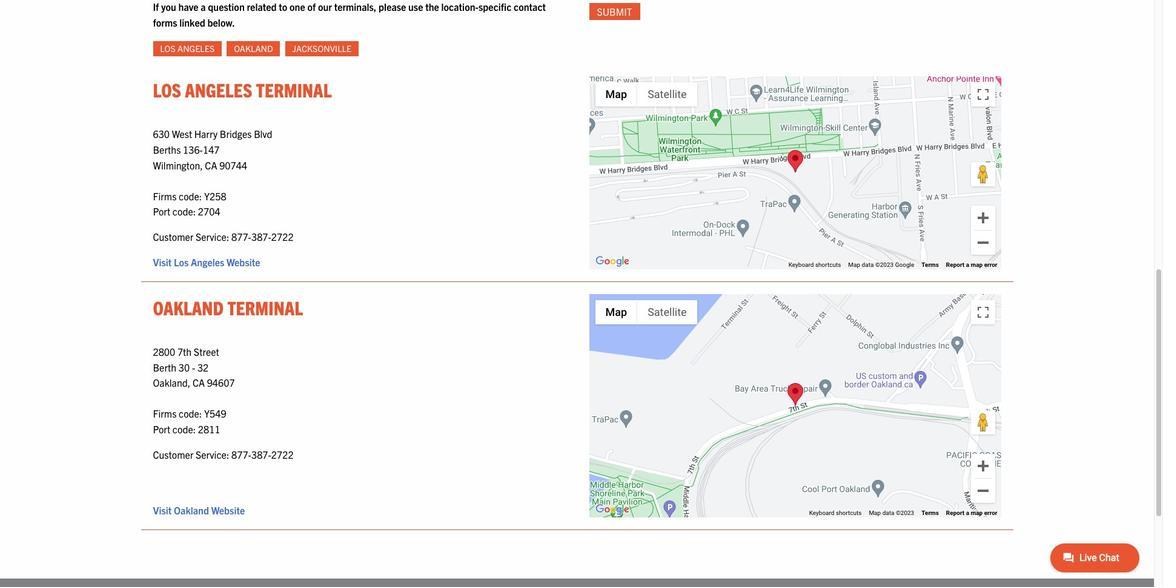 Task type: describe. For each thing, give the bounding box(es) containing it.
report a map error for oakland terminal
[[946, 510, 997, 517]]

question
[[208, 1, 245, 13]]

terms link for los angeles terminal
[[922, 261, 939, 268]]

service: for terminal
[[196, 449, 229, 461]]

report for oakland terminal
[[946, 510, 964, 517]]

136-
[[183, 144, 203, 156]]

2800
[[153, 346, 175, 358]]

877- for terminal
[[231, 449, 251, 461]]

2722 for angeles
[[271, 231, 294, 243]]

ca inside 2800 7th street berth 30 - 32 oakland, ca 94607
[[193, 377, 205, 389]]

2704
[[198, 206, 220, 218]]

map region for los angeles terminal
[[509, 33, 1129, 343]]

one
[[290, 1, 305, 13]]

data for los angeles terminal
[[862, 261, 874, 268]]

2 vertical spatial angeles
[[191, 256, 224, 268]]

port for oakland terminal
[[153, 423, 170, 435]]

firms for los angeles terminal
[[153, 190, 176, 202]]

use
[[408, 1, 423, 13]]

angeles for los angeles terminal
[[185, 78, 252, 101]]

630 west harry bridges blvd berths 136-147 wilmington, ca 90744
[[153, 128, 272, 171]]

oakland terminal
[[153, 295, 303, 319]]

147
[[203, 144, 220, 156]]

west
[[172, 128, 192, 140]]

satellite button for oakland terminal
[[637, 300, 697, 324]]

data for oakland terminal
[[882, 510, 894, 517]]

los angeles
[[160, 43, 215, 54]]

y258
[[204, 190, 226, 202]]

-
[[192, 361, 195, 373]]

our
[[318, 1, 332, 13]]

1 vertical spatial website
[[211, 505, 245, 517]]

customer for los
[[153, 231, 193, 243]]

keyboard for los angeles terminal
[[789, 261, 814, 268]]

visit oakland website link
[[153, 505, 245, 517]]

angeles for los angeles
[[178, 43, 215, 54]]

if you have a question related to one of our terminals, please use the location-specific contact forms linked below.
[[153, 1, 546, 28]]

shortcuts for oakland terminal
[[836, 510, 862, 517]]

map for los angeles terminal
[[971, 261, 983, 268]]

94607
[[207, 377, 235, 389]]

map button for los angeles terminal
[[595, 82, 637, 107]]

of
[[307, 1, 316, 13]]

7th
[[177, 346, 192, 358]]

2 vertical spatial los
[[174, 256, 189, 268]]

terms for oakland terminal
[[922, 510, 939, 517]]

below.
[[207, 16, 235, 28]]

2800 7th street berth 30 - 32 oakland, ca 94607
[[153, 346, 235, 389]]

90744
[[219, 159, 247, 171]]

30
[[179, 361, 190, 373]]

blvd
[[254, 128, 272, 140]]

2 vertical spatial oakland
[[174, 505, 209, 517]]

387- for terminal
[[251, 449, 271, 461]]

a inside if you have a question related to one of our terminals, please use the location-specific contact forms linked below.
[[201, 1, 206, 13]]

google image for los angeles terminal
[[592, 254, 632, 269]]

los angeles terminal
[[153, 78, 332, 101]]

berths
[[153, 144, 181, 156]]

visit for los angeles terminal
[[153, 256, 172, 268]]

shortcuts for los angeles terminal
[[815, 261, 841, 268]]

port for los angeles terminal
[[153, 206, 170, 218]]

satellite button for los angeles terminal
[[637, 82, 697, 107]]

terms for los angeles terminal
[[922, 261, 939, 268]]

terminals,
[[334, 1, 376, 13]]

los angeles link
[[153, 41, 222, 56]]

you
[[161, 1, 176, 13]]

customer service: 877-387-2722 for angeles
[[153, 231, 294, 243]]

oakland for oakland
[[234, 43, 273, 54]]

service: for angeles
[[196, 231, 229, 243]]

los for los angeles terminal
[[153, 78, 181, 101]]

code: up 2704
[[179, 190, 202, 202]]

map for map data ©2023
[[869, 510, 881, 517]]

visit for oakland terminal
[[153, 505, 172, 517]]

code: up 2811
[[179, 408, 202, 420]]

oakland link
[[227, 41, 280, 56]]

los for los angeles
[[160, 43, 176, 54]]

32
[[197, 361, 209, 373]]



Task type: locate. For each thing, give the bounding box(es) containing it.
map for oakland terminal
[[971, 510, 983, 517]]

customer service: 877-387-2722 down 2704
[[153, 231, 294, 243]]

2 google image from the top
[[592, 502, 632, 518]]

1 report a map error from the top
[[946, 261, 997, 268]]

0 vertical spatial visit
[[153, 256, 172, 268]]

satellite button
[[637, 82, 697, 107], [637, 300, 697, 324]]

1 vertical spatial map
[[971, 510, 983, 517]]

error
[[984, 261, 997, 268], [984, 510, 997, 517]]

ca
[[205, 159, 217, 171], [193, 377, 205, 389]]

los down firms code:  y258 port code:  2704
[[174, 256, 189, 268]]

shortcuts left map data ©2023
[[836, 510, 862, 517]]

0 vertical spatial oakland
[[234, 43, 273, 54]]

ca inside 630 west harry bridges blvd berths 136-147 wilmington, ca 90744
[[205, 159, 217, 171]]

0 vertical spatial keyboard shortcuts button
[[789, 261, 841, 269]]

keyboard shortcuts button for los angeles terminal
[[789, 261, 841, 269]]

firms inside firms code:  y258 port code:  2704
[[153, 190, 176, 202]]

service:
[[196, 231, 229, 243], [196, 449, 229, 461]]

terms right google
[[922, 261, 939, 268]]

main content
[[141, 0, 1129, 543]]

0 vertical spatial ©2023
[[875, 261, 894, 268]]

forms
[[153, 16, 177, 28]]

0 vertical spatial terms
[[922, 261, 939, 268]]

2811
[[198, 423, 220, 435]]

2 customer from the top
[[153, 449, 193, 461]]

1 satellite from the top
[[648, 88, 687, 101]]

0 vertical spatial service:
[[196, 231, 229, 243]]

location-
[[441, 1, 479, 13]]

los up 630
[[153, 78, 181, 101]]

ca down 147
[[205, 159, 217, 171]]

1 877- from the top
[[231, 231, 251, 243]]

firms down oakland, on the left bottom of the page
[[153, 408, 176, 420]]

visit los angeles website link
[[153, 256, 260, 268]]

387- for angeles
[[251, 231, 271, 243]]

report a map error link
[[946, 261, 997, 268], [946, 510, 997, 517]]

0 vertical spatial terminal
[[256, 78, 332, 101]]

2 vertical spatial a
[[966, 510, 969, 517]]

angeles up harry
[[185, 78, 252, 101]]

google image
[[592, 254, 632, 269], [592, 502, 632, 518]]

1 vertical spatial visit
[[153, 505, 172, 517]]

map button
[[595, 82, 637, 107], [595, 300, 637, 324]]

firms code:  y258 port code:  2704
[[153, 190, 226, 218]]

map
[[971, 261, 983, 268], [971, 510, 983, 517]]

1 customer from the top
[[153, 231, 193, 243]]

0 vertical spatial keyboard shortcuts
[[789, 261, 841, 268]]

1 report a map error link from the top
[[946, 261, 997, 268]]

y549
[[204, 408, 226, 420]]

0 vertical spatial data
[[862, 261, 874, 268]]

error for oakland terminal
[[984, 510, 997, 517]]

berth
[[153, 361, 176, 373]]

0 vertical spatial website
[[227, 256, 260, 268]]

jacksonville link
[[285, 41, 359, 56]]

2 terms from the top
[[922, 510, 939, 517]]

2 2722 from the top
[[271, 449, 294, 461]]

terms link right google
[[922, 261, 939, 268]]

1 terms from the top
[[922, 261, 939, 268]]

0 vertical spatial a
[[201, 1, 206, 13]]

customer for oakland
[[153, 449, 193, 461]]

1 port from the top
[[153, 206, 170, 218]]

port inside firms code:  y258 port code:  2704
[[153, 206, 170, 218]]

0 vertical spatial 877-
[[231, 231, 251, 243]]

1 vertical spatial menu bar
[[595, 300, 697, 324]]

1 vertical spatial report
[[946, 510, 964, 517]]

0 vertical spatial report a map error
[[946, 261, 997, 268]]

visit oakland website
[[153, 505, 245, 517]]

1 service: from the top
[[196, 231, 229, 243]]

1 vertical spatial port
[[153, 423, 170, 435]]

the
[[425, 1, 439, 13]]

1 vertical spatial los
[[153, 78, 181, 101]]

None submit
[[589, 3, 640, 20]]

to
[[279, 1, 287, 13]]

2 report from the top
[[946, 510, 964, 517]]

0 vertical spatial report a map error link
[[946, 261, 997, 268]]

877-
[[231, 231, 251, 243], [231, 449, 251, 461]]

visit
[[153, 256, 172, 268], [153, 505, 172, 517]]

0 vertical spatial error
[[984, 261, 997, 268]]

a
[[201, 1, 206, 13], [966, 261, 969, 268], [966, 510, 969, 517]]

map for the map popup button for los angeles terminal
[[605, 88, 627, 101]]

report for los angeles terminal
[[946, 261, 964, 268]]

0 vertical spatial shortcuts
[[815, 261, 841, 268]]

service: down 2704
[[196, 231, 229, 243]]

main content containing los angeles terminal
[[141, 0, 1129, 543]]

map button for oakland terminal
[[595, 300, 637, 324]]

angeles
[[178, 43, 215, 54], [185, 78, 252, 101], [191, 256, 224, 268]]

firms
[[153, 190, 176, 202], [153, 408, 176, 420]]

shortcuts
[[815, 261, 841, 268], [836, 510, 862, 517]]

ca down "32"
[[193, 377, 205, 389]]

menu bar
[[595, 82, 697, 107], [595, 300, 697, 324]]

code: left 2704
[[173, 206, 196, 218]]

0 vertical spatial google image
[[592, 254, 632, 269]]

630
[[153, 128, 170, 140]]

report a map error
[[946, 261, 997, 268], [946, 510, 997, 517]]

harry
[[194, 128, 218, 140]]

1 vertical spatial customer service: 877-387-2722
[[153, 449, 294, 461]]

satellite for los angeles terminal
[[648, 88, 687, 101]]

code:
[[179, 190, 202, 202], [173, 206, 196, 218], [179, 408, 202, 420], [173, 423, 196, 435]]

customer service: 877-387-2722 for terminal
[[153, 449, 294, 461]]

1 vertical spatial terminal
[[227, 295, 303, 319]]

0 horizontal spatial ©2023
[[875, 261, 894, 268]]

0 vertical spatial map button
[[595, 82, 637, 107]]

0 vertical spatial keyboard
[[789, 261, 814, 268]]

los down forms
[[160, 43, 176, 54]]

linked
[[179, 16, 205, 28]]

1 map from the top
[[971, 261, 983, 268]]

©2023
[[875, 261, 894, 268], [896, 510, 914, 517]]

0 vertical spatial los
[[160, 43, 176, 54]]

keyboard
[[789, 261, 814, 268], [809, 510, 834, 517]]

0 vertical spatial 2722
[[271, 231, 294, 243]]

customer
[[153, 231, 193, 243], [153, 449, 193, 461]]

1 error from the top
[[984, 261, 997, 268]]

report
[[946, 261, 964, 268], [946, 510, 964, 517]]

0 vertical spatial angeles
[[178, 43, 215, 54]]

2 877- from the top
[[231, 449, 251, 461]]

©2023 for los angeles terminal
[[875, 261, 894, 268]]

1 vertical spatial google image
[[592, 502, 632, 518]]

1 visit from the top
[[153, 256, 172, 268]]

map data ©2023
[[869, 510, 914, 517]]

1 2722 from the top
[[271, 231, 294, 243]]

1 customer service: 877-387-2722 from the top
[[153, 231, 294, 243]]

firms down wilmington,
[[153, 190, 176, 202]]

keyboard shortcuts
[[789, 261, 841, 268], [809, 510, 862, 517]]

google image for oakland terminal
[[592, 502, 632, 518]]

1 vertical spatial data
[[882, 510, 894, 517]]

code: left 2811
[[173, 423, 196, 435]]

wilmington,
[[153, 159, 203, 171]]

1 vertical spatial 387-
[[251, 449, 271, 461]]

firms inside firms code:  y549 port code:  2811
[[153, 408, 176, 420]]

2 satellite from the top
[[648, 306, 687, 318]]

1 vertical spatial map button
[[595, 300, 637, 324]]

2722
[[271, 231, 294, 243], [271, 449, 294, 461]]

0 vertical spatial menu bar
[[595, 82, 697, 107]]

terms
[[922, 261, 939, 268], [922, 510, 939, 517]]

1 vertical spatial customer
[[153, 449, 193, 461]]

keyboard shortcuts button
[[789, 261, 841, 269], [809, 510, 862, 518]]

menu bar for oakland terminal
[[595, 300, 697, 324]]

2 map button from the top
[[595, 300, 637, 324]]

port
[[153, 206, 170, 218], [153, 423, 170, 435]]

0 vertical spatial ca
[[205, 159, 217, 171]]

1 vertical spatial ©2023
[[896, 510, 914, 517]]

0 vertical spatial satellite button
[[637, 82, 697, 107]]

1 horizontal spatial data
[[882, 510, 894, 517]]

1 vertical spatial terms
[[922, 510, 939, 517]]

2 customer service: 877-387-2722 from the top
[[153, 449, 294, 461]]

website
[[227, 256, 260, 268], [211, 505, 245, 517]]

port inside firms code:  y549 port code:  2811
[[153, 423, 170, 435]]

0 vertical spatial satellite
[[648, 88, 687, 101]]

1 firms from the top
[[153, 190, 176, 202]]

google
[[895, 261, 914, 268]]

1 vertical spatial report a map error link
[[946, 510, 997, 517]]

1 vertical spatial oakland
[[153, 295, 224, 319]]

map region for oakland terminal
[[545, 217, 1011, 527]]

customer service: 877-387-2722
[[153, 231, 294, 243], [153, 449, 294, 461]]

keyboard shortcuts button for oakland terminal
[[809, 510, 862, 518]]

oakland
[[234, 43, 273, 54], [153, 295, 224, 319], [174, 505, 209, 517]]

2 satellite button from the top
[[637, 300, 697, 324]]

angeles inside the los angeles link
[[178, 43, 215, 54]]

a for terminal
[[966, 510, 969, 517]]

contact
[[514, 1, 546, 13]]

2 service: from the top
[[196, 449, 229, 461]]

1 vertical spatial satellite button
[[637, 300, 697, 324]]

0 vertical spatial terms link
[[922, 261, 939, 268]]

2 error from the top
[[984, 510, 997, 517]]

jacksonville
[[292, 43, 351, 54]]

2 firms from the top
[[153, 408, 176, 420]]

1 map button from the top
[[595, 82, 637, 107]]

if
[[153, 1, 159, 13]]

shortcuts left map data ©2023 google on the right of the page
[[815, 261, 841, 268]]

keyboard shortcuts for los angeles terminal
[[789, 261, 841, 268]]

have
[[178, 1, 198, 13]]

angeles down linked
[[178, 43, 215, 54]]

1 vertical spatial angeles
[[185, 78, 252, 101]]

2 menu bar from the top
[[595, 300, 697, 324]]

port left 2811
[[153, 423, 170, 435]]

1 vertical spatial keyboard
[[809, 510, 834, 517]]

2 visit from the top
[[153, 505, 172, 517]]

terms link right map data ©2023
[[922, 510, 939, 517]]

firms for oakland terminal
[[153, 408, 176, 420]]

angeles up oakland terminal
[[191, 256, 224, 268]]

service: down 2811
[[196, 449, 229, 461]]

please
[[379, 1, 406, 13]]

1 vertical spatial report a map error
[[946, 510, 997, 517]]

report a map error for los angeles terminal
[[946, 261, 997, 268]]

related
[[247, 1, 277, 13]]

specific
[[479, 1, 511, 13]]

keyboard for oakland terminal
[[809, 510, 834, 517]]

customer service: 877-387-2722 down 2811
[[153, 449, 294, 461]]

satellite
[[648, 88, 687, 101], [648, 306, 687, 318]]

2 port from the top
[[153, 423, 170, 435]]

1 vertical spatial keyboard shortcuts button
[[809, 510, 862, 518]]

1 vertical spatial service:
[[196, 449, 229, 461]]

1 vertical spatial ca
[[193, 377, 205, 389]]

terms link
[[922, 261, 939, 268], [922, 510, 939, 517]]

1 vertical spatial terms link
[[922, 510, 939, 517]]

satellite for oakland terminal
[[648, 306, 687, 318]]

0 vertical spatial customer service: 877-387-2722
[[153, 231, 294, 243]]

map for the map popup button for oakland terminal
[[605, 306, 627, 318]]

footer
[[0, 579, 1154, 588]]

error for los angeles terminal
[[984, 261, 997, 268]]

customer down firms code:  y549 port code:  2811 on the bottom left
[[153, 449, 193, 461]]

1 google image from the top
[[592, 254, 632, 269]]

©2023 for oakland terminal
[[896, 510, 914, 517]]

port left 2704
[[153, 206, 170, 218]]

oakland,
[[153, 377, 190, 389]]

2 387- from the top
[[251, 449, 271, 461]]

report a map error link for oakland terminal
[[946, 510, 997, 517]]

map
[[605, 88, 627, 101], [848, 261, 860, 268], [605, 306, 627, 318], [869, 510, 881, 517]]

1 vertical spatial shortcuts
[[836, 510, 862, 517]]

1 387- from the top
[[251, 231, 271, 243]]

0 horizontal spatial data
[[862, 261, 874, 268]]

0 vertical spatial port
[[153, 206, 170, 218]]

1 vertical spatial error
[[984, 510, 997, 517]]

0 vertical spatial firms
[[153, 190, 176, 202]]

a for angeles
[[966, 261, 969, 268]]

terms link for oakland terminal
[[922, 510, 939, 517]]

data
[[862, 261, 874, 268], [882, 510, 894, 517]]

1 vertical spatial a
[[966, 261, 969, 268]]

1 terms link from the top
[[922, 261, 939, 268]]

1 menu bar from the top
[[595, 82, 697, 107]]

0 vertical spatial map
[[971, 261, 983, 268]]

keyboard shortcuts for oakland terminal
[[809, 510, 862, 517]]

1 vertical spatial 877-
[[231, 449, 251, 461]]

firms code:  y549 port code:  2811
[[153, 408, 226, 435]]

1 vertical spatial satellite
[[648, 306, 687, 318]]

1 vertical spatial keyboard shortcuts
[[809, 510, 862, 517]]

terms right map data ©2023
[[922, 510, 939, 517]]

1 report from the top
[[946, 261, 964, 268]]

1 vertical spatial 2722
[[271, 449, 294, 461]]

map data ©2023 google
[[848, 261, 914, 268]]

2 report a map error from the top
[[946, 510, 997, 517]]

los
[[160, 43, 176, 54], [153, 78, 181, 101], [174, 256, 189, 268]]

map for map data ©2023 google
[[848, 261, 860, 268]]

1 vertical spatial firms
[[153, 408, 176, 420]]

bridges
[[220, 128, 252, 140]]

menu bar for los angeles terminal
[[595, 82, 697, 107]]

terminal
[[256, 78, 332, 101], [227, 295, 303, 319]]

map region
[[509, 33, 1129, 343], [545, 217, 1011, 527]]

0 vertical spatial customer
[[153, 231, 193, 243]]

2 report a map error link from the top
[[946, 510, 997, 517]]

street
[[194, 346, 219, 358]]

1 satellite button from the top
[[637, 82, 697, 107]]

2 terms link from the top
[[922, 510, 939, 517]]

2722 for terminal
[[271, 449, 294, 461]]

0 vertical spatial report
[[946, 261, 964, 268]]

0 vertical spatial 387-
[[251, 231, 271, 243]]

customer down firms code:  y258 port code:  2704
[[153, 231, 193, 243]]

2 map from the top
[[971, 510, 983, 517]]

877- for angeles
[[231, 231, 251, 243]]

387-
[[251, 231, 271, 243], [251, 449, 271, 461]]

report a map error link for los angeles terminal
[[946, 261, 997, 268]]

oakland for oakland terminal
[[153, 295, 224, 319]]

1 horizontal spatial ©2023
[[896, 510, 914, 517]]

visit los angeles website
[[153, 256, 260, 268]]



Task type: vqa. For each thing, say whether or not it's contained in the screenshot.
Location
no



